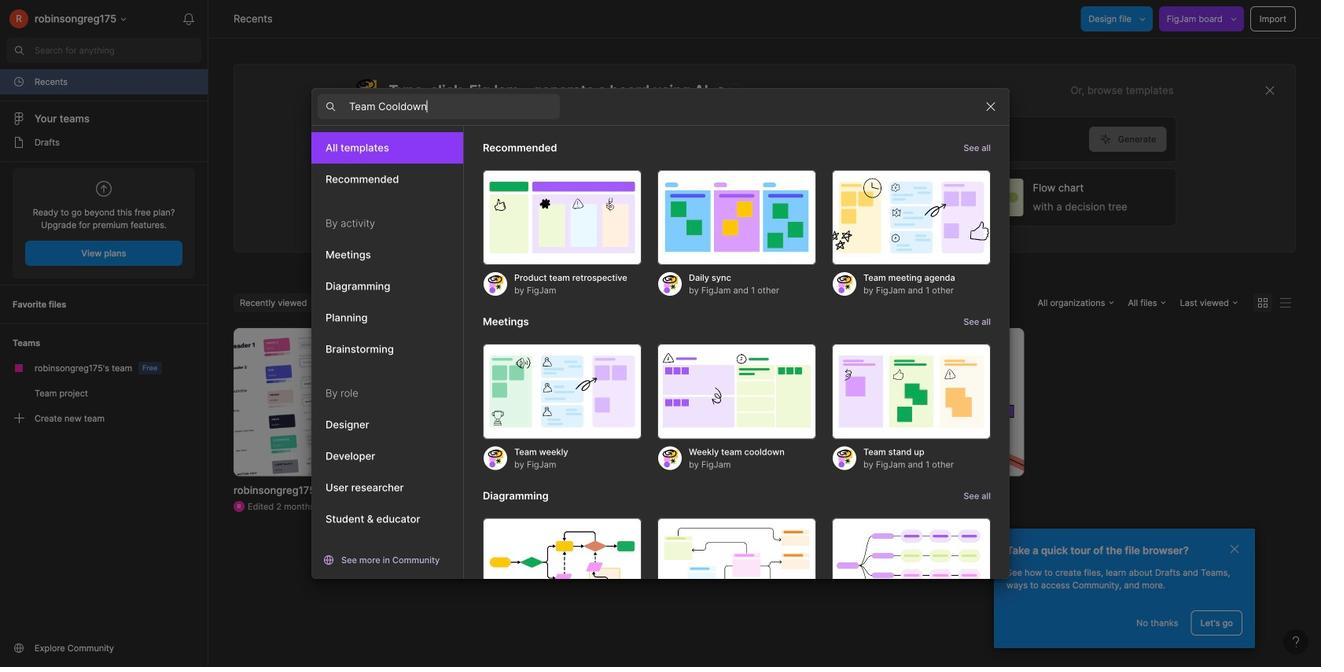 Task type: locate. For each thing, give the bounding box(es) containing it.
Search for anything text field
[[35, 44, 201, 57]]

product team retrospective image
[[483, 170, 642, 265]]

3 file thumbnail image from the left
[[778, 328, 1024, 476]]

1 horizontal spatial file thumbnail image
[[506, 328, 752, 476]]

recent 16 image
[[13, 76, 25, 88]]

weekly team cooldown image
[[658, 344, 817, 439]]

team weekly image
[[483, 344, 642, 439]]

daily sync image
[[658, 170, 817, 265]]

dialog
[[312, 88, 1010, 645]]

team stand up image
[[832, 344, 991, 439]]

2 horizontal spatial file thumbnail image
[[778, 328, 1024, 476]]

page 16 image
[[13, 136, 25, 149]]

0 horizontal spatial file thumbnail image
[[234, 328, 480, 476]]

1 file thumbnail image from the left
[[234, 328, 480, 476]]

file thumbnail image
[[234, 328, 480, 476], [506, 328, 752, 476], [778, 328, 1024, 476]]

diagram basics image
[[483, 518, 642, 613]]



Task type: describe. For each thing, give the bounding box(es) containing it.
2 file thumbnail image from the left
[[506, 328, 752, 476]]

mindmap image
[[832, 518, 991, 613]]

Ex: A weekly team meeting, starting with an ice breaker field
[[354, 117, 1089, 161]]

uml diagram image
[[658, 518, 817, 613]]

search 32 image
[[6, 38, 31, 63]]

bell 32 image
[[176, 6, 201, 31]]

Search templates text field
[[349, 97, 560, 116]]

community 16 image
[[13, 642, 25, 655]]

team meeting agenda image
[[832, 170, 991, 265]]



Task type: vqa. For each thing, say whether or not it's contained in the screenshot.
Product Team Retrospective IMAGE
yes



